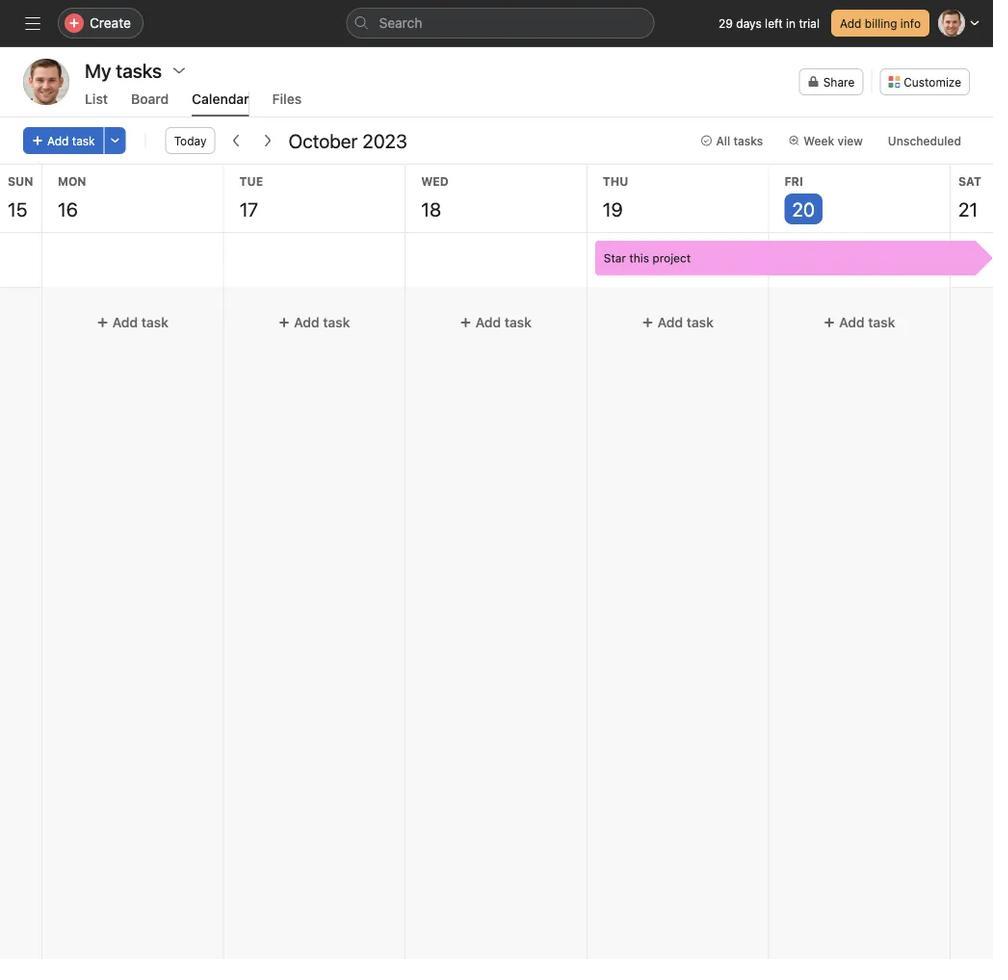 Task type: vqa. For each thing, say whether or not it's contained in the screenshot.
21
yes



Task type: locate. For each thing, give the bounding box(es) containing it.
view
[[838, 134, 863, 147]]

star
[[604, 251, 626, 265]]

calendar
[[192, 91, 249, 107]]

18
[[421, 198, 441, 220]]

add task
[[47, 134, 95, 147], [112, 315, 169, 330], [294, 315, 350, 330], [476, 315, 532, 330], [658, 315, 714, 330], [839, 315, 895, 330]]

my tasks
[[85, 59, 162, 81]]

share button
[[799, 68, 864, 95]]

customize button
[[880, 68, 970, 95]]

add billing info
[[840, 16, 921, 30]]

all
[[716, 134, 730, 147]]

tt button
[[23, 59, 69, 105]]

search list box
[[346, 8, 655, 39]]

sat 21
[[959, 174, 982, 220]]

october
[[288, 129, 358, 152]]

list
[[85, 91, 108, 107]]

fri 20
[[785, 174, 815, 220]]

wed 18
[[421, 174, 449, 220]]

files link
[[272, 91, 302, 117]]

today
[[174, 134, 207, 147]]

billing
[[865, 16, 897, 30]]

week view button
[[780, 127, 872, 154]]

share
[[823, 75, 855, 89]]

17
[[240, 198, 258, 220]]

tt
[[37, 73, 56, 91]]

thu
[[603, 174, 628, 188]]

week view
[[804, 134, 863, 147]]

add task button
[[23, 127, 104, 154], [50, 305, 215, 340], [232, 305, 397, 340], [414, 305, 579, 340], [595, 305, 761, 340], [777, 305, 942, 340]]

add inside add billing info 'button'
[[840, 16, 862, 30]]

task
[[72, 134, 95, 147], [141, 315, 169, 330], [323, 315, 350, 330], [505, 315, 532, 330], [687, 315, 714, 330], [868, 315, 895, 330]]

board link
[[131, 91, 169, 117]]

29
[[719, 16, 733, 30]]

add
[[840, 16, 862, 30], [47, 134, 69, 147], [112, 315, 138, 330], [294, 315, 320, 330], [476, 315, 501, 330], [658, 315, 683, 330], [839, 315, 865, 330]]

previous week image
[[229, 133, 244, 148]]

thu 19
[[603, 174, 628, 220]]

add billing info button
[[831, 10, 930, 37]]

tue 17
[[240, 174, 263, 220]]

wed
[[421, 174, 449, 188]]

list link
[[85, 91, 108, 117]]

20
[[792, 198, 815, 220]]

29 days left in trial
[[719, 16, 820, 30]]

all tasks
[[716, 134, 763, 147]]

create button
[[58, 8, 144, 39]]

more actions image
[[109, 135, 121, 146]]

search
[[379, 15, 422, 31]]

week
[[804, 134, 835, 147]]

today button
[[165, 127, 215, 154]]



Task type: describe. For each thing, give the bounding box(es) containing it.
19
[[603, 198, 623, 220]]

tasks
[[734, 134, 763, 147]]

unscheduled
[[888, 134, 962, 147]]

unscheduled button
[[880, 127, 970, 154]]

all tasks button
[[692, 127, 772, 154]]

tue
[[240, 174, 263, 188]]

search button
[[346, 8, 655, 39]]

sun
[[8, 174, 33, 188]]

sun 15
[[8, 174, 33, 220]]

star this project
[[604, 251, 691, 265]]

days
[[736, 16, 762, 30]]

files
[[272, 91, 302, 107]]

create
[[90, 15, 131, 31]]

project
[[653, 251, 691, 265]]

21
[[959, 198, 978, 220]]

info
[[901, 16, 921, 30]]

october 2023
[[288, 129, 408, 152]]

16
[[58, 198, 78, 220]]

fri
[[785, 174, 803, 188]]

board
[[131, 91, 169, 107]]

show options image
[[172, 63, 187, 78]]

mon 16
[[58, 174, 86, 220]]

sat
[[959, 174, 982, 188]]

2023
[[362, 129, 408, 152]]

mon
[[58, 174, 86, 188]]

next week image
[[260, 133, 275, 148]]

this
[[630, 251, 649, 265]]

left
[[765, 16, 783, 30]]

expand sidebar image
[[25, 15, 40, 31]]

customize
[[904, 75, 962, 89]]

calendar link
[[192, 91, 249, 117]]

15
[[8, 198, 27, 220]]

trial
[[799, 16, 820, 30]]

in
[[786, 16, 796, 30]]



